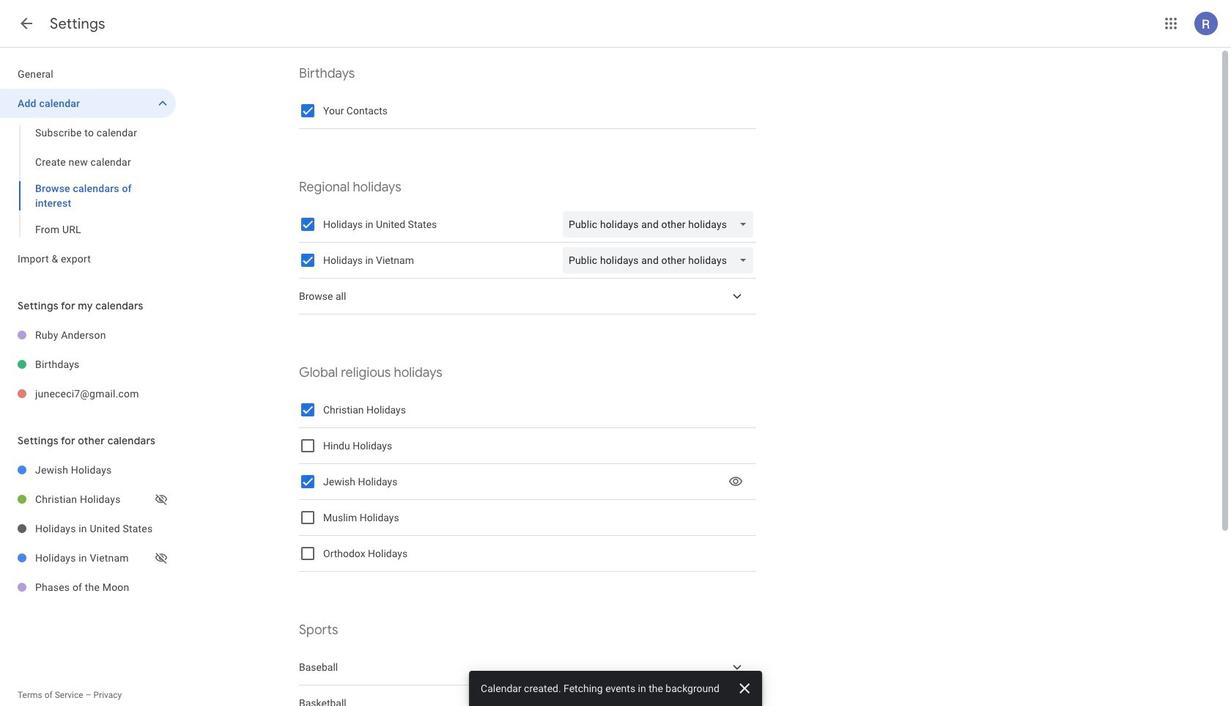 Task type: vqa. For each thing, say whether or not it's contained in the screenshot.
bottommost tree item
yes



Task type: locate. For each thing, give the bounding box(es) containing it.
tree
[[0, 59, 176, 273], [0, 320, 176, 408], [0, 455, 176, 602]]

None field
[[563, 211, 760, 238], [563, 247, 760, 273], [563, 211, 760, 238], [563, 247, 760, 273]]

tree item
[[299, 279, 757, 315], [299, 650, 757, 686]]

0 vertical spatial tree item
[[299, 279, 757, 315]]

2 tree item from the top
[[299, 650, 757, 686]]

phases of the moon tree item
[[0, 573, 176, 602]]

0 vertical spatial tree
[[0, 59, 176, 273]]

group
[[0, 118, 176, 244]]

junececi7@gmail.com tree item
[[0, 379, 176, 408]]

1 vertical spatial tree item
[[299, 650, 757, 686]]

go back image
[[18, 15, 35, 32]]

1 vertical spatial tree
[[0, 320, 176, 408]]

2 vertical spatial tree
[[0, 455, 176, 602]]

holidays in vietnam tree item
[[0, 543, 176, 573]]

heading
[[50, 15, 105, 33]]

jewish holidays tree item
[[0, 455, 176, 485]]

3 tree from the top
[[0, 455, 176, 602]]

ruby anderson tree item
[[0, 320, 176, 350]]



Task type: describe. For each thing, give the bounding box(es) containing it.
christian holidays tree item
[[0, 485, 176, 514]]

add calendar tree item
[[0, 89, 176, 118]]

birthdays tree item
[[0, 350, 176, 379]]

1 tree from the top
[[0, 59, 176, 273]]

1 tree item from the top
[[299, 279, 757, 315]]

2 tree from the top
[[0, 320, 176, 408]]

holidays in united states tree item
[[0, 514, 176, 543]]



